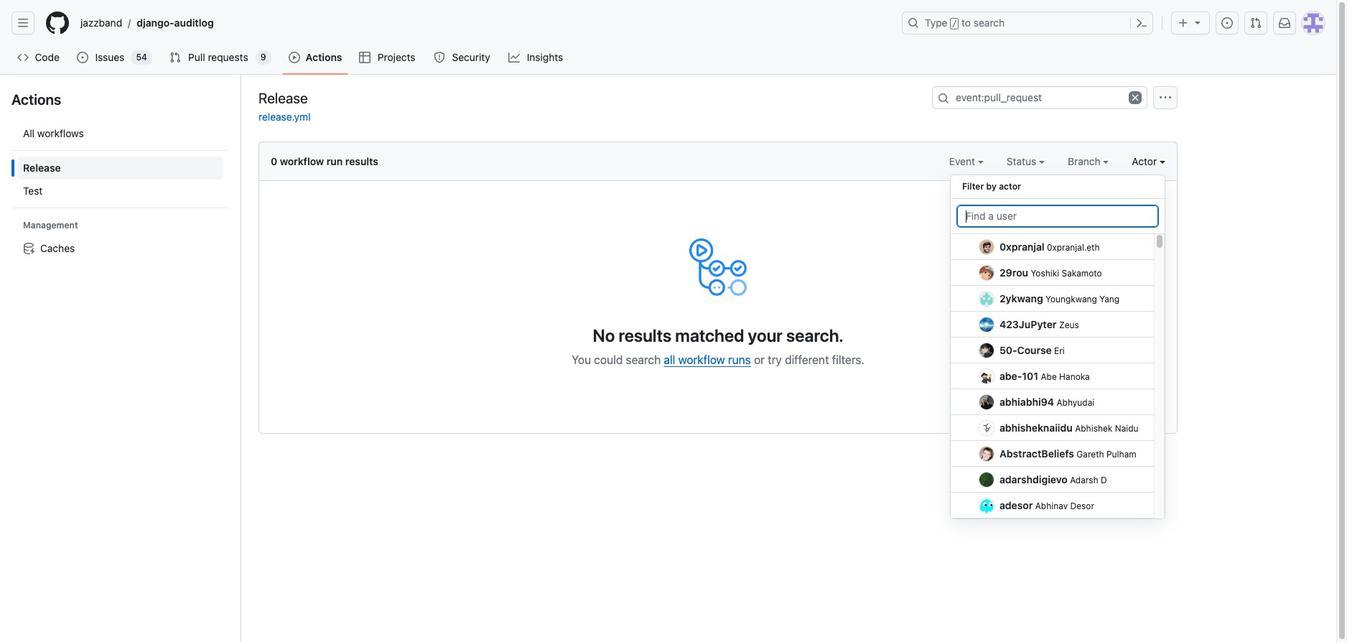 Task type: vqa. For each thing, say whether or not it's contained in the screenshot.


Task type: locate. For each thing, give the bounding box(es) containing it.
1 vertical spatial release
[[23, 162, 61, 174]]

type / to search
[[925, 17, 1005, 29]]

table image
[[359, 52, 371, 63]]

0 horizontal spatial release
[[23, 162, 61, 174]]

0
[[271, 155, 277, 167]]

1 horizontal spatial git pull request image
[[1250, 17, 1262, 29]]

notifications image
[[1279, 17, 1291, 29]]

abhiabhi94
[[1000, 396, 1054, 408]]

homepage image
[[46, 11, 69, 34]]

issue opened image left issues
[[77, 52, 89, 63]]

actor
[[999, 181, 1021, 192]]

git pull request image left the notifications icon
[[1250, 17, 1262, 29]]

youngkwang
[[1046, 294, 1097, 304]]

/ inside 'jazzband / django-auditlog'
[[128, 17, 131, 29]]

release up release.yml
[[259, 89, 308, 106]]

/ inside type / to search
[[952, 19, 957, 29]]

release link
[[17, 157, 223, 180]]

abe-101 abe hanoka
[[1000, 370, 1090, 382]]

issue opened image for the left git pull request icon
[[77, 52, 89, 63]]

1 vertical spatial workflow
[[678, 353, 725, 366]]

graph image
[[509, 52, 520, 63]]

yoshiki
[[1031, 268, 1059, 279]]

0 workflow run results
[[271, 155, 378, 167]]

2ykwang youngkwang yang
[[1000, 292, 1120, 304]]

0 horizontal spatial workflow
[[280, 155, 324, 167]]

event button
[[949, 154, 984, 169]]

no results matched your search.
[[593, 325, 844, 345]]

pulham
[[1107, 449, 1137, 460]]

menu containing 0xpranjal
[[950, 169, 1166, 531]]

run
[[327, 155, 343, 167]]

git pull request image
[[1250, 17, 1262, 29], [169, 52, 181, 63]]

abhisheknaiidu abhishek naidu
[[1000, 422, 1139, 434]]

1 vertical spatial git pull request image
[[169, 52, 181, 63]]

@50 course image
[[980, 343, 994, 357]]

1 horizontal spatial actions
[[306, 51, 342, 63]]

0xpranjal 0xpranjal.eth
[[1000, 241, 1100, 253]]

54
[[136, 52, 147, 62]]

actions
[[306, 51, 342, 63], [11, 91, 61, 108]]

release
[[259, 89, 308, 106], [23, 162, 61, 174]]

release up test on the left of the page
[[23, 162, 61, 174]]

1 vertical spatial search
[[626, 353, 661, 366]]

0 horizontal spatial /
[[128, 17, 131, 29]]

@adarshdigievo image
[[980, 472, 994, 487]]

actions right play icon
[[306, 51, 342, 63]]

0 vertical spatial list
[[75, 11, 893, 34]]

1 horizontal spatial search
[[974, 17, 1005, 29]]

1 vertical spatial list
[[11, 116, 229, 266]]

0 vertical spatial search
[[974, 17, 1005, 29]]

workflow right 0
[[280, 155, 324, 167]]

all workflows link
[[17, 122, 223, 145]]

release.yml
[[259, 111, 311, 123]]

results
[[345, 155, 378, 167], [619, 325, 672, 345]]

29rou yoshiki sakamoto
[[1000, 266, 1102, 279]]

naidu
[[1115, 423, 1139, 434]]

auditlog
[[174, 17, 214, 29]]

menu
[[950, 169, 1166, 531]]

adarsh
[[1070, 475, 1099, 485]]

None search field
[[932, 86, 1148, 109]]

plus image
[[1178, 17, 1189, 29]]

0 vertical spatial release
[[259, 89, 308, 106]]

0xpranjal.eth
[[1047, 242, 1100, 253]]

git pull request image left pull
[[169, 52, 181, 63]]

shield image
[[434, 52, 445, 63]]

/ for type
[[952, 19, 957, 29]]

all workflow runs link
[[664, 353, 751, 366]]

abhinav
[[1035, 501, 1068, 511]]

1 horizontal spatial issue opened image
[[1222, 17, 1233, 29]]

423jupyter
[[1000, 318, 1057, 330]]

search left all
[[626, 353, 661, 366]]

1 horizontal spatial results
[[619, 325, 672, 345]]

abstractbeliefs
[[1000, 447, 1074, 460]]

0 horizontal spatial issue opened image
[[77, 52, 89, 63]]

0 horizontal spatial git pull request image
[[169, 52, 181, 63]]

@abstractbeliefs image
[[980, 446, 994, 461]]

search
[[974, 17, 1005, 29], [626, 353, 661, 366]]

0 horizontal spatial results
[[345, 155, 378, 167]]

status
[[1007, 155, 1039, 167]]

1 horizontal spatial /
[[952, 19, 957, 29]]

release.yml link
[[259, 111, 311, 123]]

1 horizontal spatial release
[[259, 89, 308, 106]]

abhiabhi94 abhyudai
[[1000, 396, 1095, 408]]

list
[[75, 11, 893, 34], [11, 116, 229, 266]]

actions up all
[[11, 91, 61, 108]]

0 horizontal spatial search
[[626, 353, 661, 366]]

issue opened image right the triangle down icon
[[1222, 17, 1233, 29]]

101
[[1022, 370, 1038, 382]]

insights
[[527, 51, 563, 63]]

different
[[785, 353, 829, 366]]

django-auditlog link
[[131, 11, 220, 34]]

/ left to
[[952, 19, 957, 29]]

results up all
[[619, 325, 672, 345]]

github actions image
[[689, 238, 747, 296]]

event
[[949, 155, 978, 167]]

1 vertical spatial issue opened image
[[77, 52, 89, 63]]

code
[[35, 51, 59, 63]]

jazzband
[[80, 17, 122, 29]]

issues
[[95, 51, 124, 63]]

50-
[[1000, 344, 1017, 356]]

all
[[23, 127, 35, 139]]

1 vertical spatial actions
[[11, 91, 61, 108]]

2ykwang
[[1000, 292, 1043, 304]]

issue opened image
[[1222, 17, 1233, 29], [77, 52, 89, 63]]

/ left django-
[[128, 17, 131, 29]]

/
[[128, 17, 131, 29], [952, 19, 957, 29]]

workflow down matched
[[678, 353, 725, 366]]

search right to
[[974, 17, 1005, 29]]

workflow
[[280, 155, 324, 167], [678, 353, 725, 366]]

29rou
[[1000, 266, 1028, 279]]

0 vertical spatial issue opened image
[[1222, 17, 1233, 29]]

projects
[[378, 51, 416, 63]]

results right run
[[345, 155, 378, 167]]

abhyudai
[[1057, 397, 1095, 408]]

50-course eri
[[1000, 344, 1065, 356]]



Task type: describe. For each thing, give the bounding box(es) containing it.
test
[[23, 185, 43, 197]]

course
[[1017, 344, 1052, 356]]

branch
[[1068, 155, 1103, 167]]

security link
[[428, 47, 497, 68]]

adesor
[[1000, 499, 1033, 511]]

filter by actor
[[962, 181, 1021, 192]]

release inside filter workflows element
[[23, 162, 61, 174]]

@29rou image
[[980, 265, 994, 280]]

search image
[[938, 93, 949, 104]]

django-
[[137, 17, 174, 29]]

by
[[986, 181, 997, 192]]

@abhisheknaiidu image
[[980, 420, 994, 435]]

Find a user text field
[[957, 205, 1159, 228]]

all workflows
[[23, 127, 84, 139]]

pull
[[188, 51, 205, 63]]

@2ykwang image
[[980, 291, 994, 306]]

/ for jazzband
[[128, 17, 131, 29]]

hanoka
[[1059, 371, 1090, 382]]

runs
[[728, 353, 751, 366]]

0 horizontal spatial actions
[[11, 91, 61, 108]]

gareth
[[1077, 449, 1104, 460]]

@423jupyter image
[[980, 317, 994, 331]]

your
[[748, 325, 783, 345]]

triangle down image
[[1192, 17, 1204, 28]]

0 vertical spatial git pull request image
[[1250, 17, 1262, 29]]

adesor abhinav desor
[[1000, 499, 1094, 511]]

workflows
[[37, 127, 84, 139]]

all
[[664, 353, 675, 366]]

no
[[593, 325, 615, 345]]

type
[[925, 17, 948, 29]]

eri
[[1054, 345, 1065, 356]]

@abhiabhi94 image
[[980, 395, 994, 409]]

@adesor image
[[980, 498, 994, 512]]

0 vertical spatial actions
[[306, 51, 342, 63]]

play image
[[288, 52, 300, 63]]

abstractbeliefs gareth pulham
[[1000, 447, 1137, 460]]

jazzband / django-auditlog
[[80, 17, 214, 29]]

0 vertical spatial results
[[345, 155, 378, 167]]

actions link
[[283, 47, 348, 68]]

command palette image
[[1136, 17, 1148, 29]]

test link
[[17, 180, 223, 203]]

1 vertical spatial results
[[619, 325, 672, 345]]

clear filters image
[[1129, 91, 1142, 104]]

code link
[[11, 47, 66, 68]]

list containing all workflows
[[11, 116, 229, 266]]

zeus
[[1059, 320, 1079, 330]]

pull requests
[[188, 51, 248, 63]]

@0xpranjal image
[[980, 240, 994, 254]]

1 horizontal spatial workflow
[[678, 353, 725, 366]]

could
[[594, 353, 623, 366]]

matched
[[675, 325, 744, 345]]

try
[[768, 353, 782, 366]]

projects link
[[354, 47, 422, 68]]

list containing jazzband
[[75, 11, 893, 34]]

caches
[[40, 242, 75, 254]]

actor
[[1132, 155, 1160, 167]]

@abe 101 image
[[980, 369, 994, 383]]

you
[[572, 353, 591, 366]]

0 vertical spatial workflow
[[280, 155, 324, 167]]

or
[[754, 353, 765, 366]]

0xpranjal
[[1000, 241, 1045, 253]]

filter
[[962, 181, 984, 192]]

abe-
[[1000, 370, 1022, 382]]

adarshdigievo
[[1000, 473, 1068, 485]]

adarshdigievo adarsh d
[[1000, 473, 1107, 485]]

show workflow options image
[[1160, 92, 1171, 103]]

code image
[[17, 52, 29, 63]]

issue opened image for git pull request icon to the top
[[1222, 17, 1233, 29]]

actor button
[[1132, 154, 1166, 169]]

status button
[[1007, 154, 1045, 169]]

you could search all workflow runs or try different filters.
[[572, 353, 865, 366]]

9
[[261, 52, 266, 62]]

security
[[452, 51, 490, 63]]

filter workflows element
[[17, 157, 223, 203]]

caches link
[[17, 237, 223, 260]]

d
[[1101, 475, 1107, 485]]

423jupyter zeus
[[1000, 318, 1079, 330]]

search.
[[786, 325, 844, 345]]

abhisheknaiidu
[[1000, 422, 1073, 434]]

abe
[[1041, 371, 1057, 382]]

abhishek
[[1075, 423, 1113, 434]]

yang
[[1100, 294, 1120, 304]]

insights link
[[503, 47, 570, 68]]

requests
[[208, 51, 248, 63]]

filters.
[[832, 353, 865, 366]]

desor
[[1070, 501, 1094, 511]]

jazzband link
[[75, 11, 128, 34]]

sakamoto
[[1062, 268, 1102, 279]]

management
[[23, 220, 78, 231]]

to
[[962, 17, 971, 29]]



